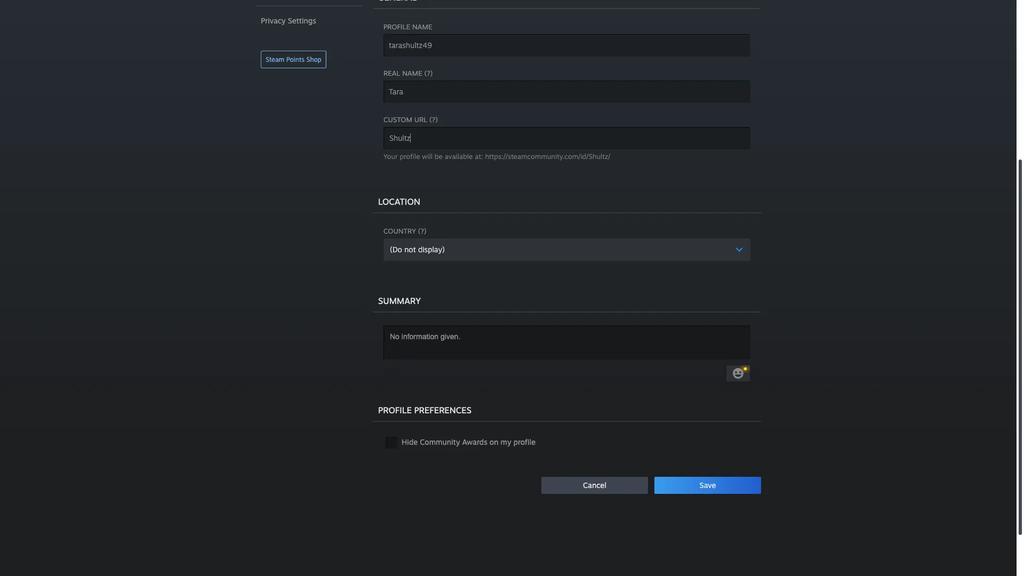 Task type: vqa. For each thing, say whether or not it's contained in the screenshot.
Custom URL (?) (?)
yes



Task type: locate. For each thing, give the bounding box(es) containing it.
(?) right the url
[[430, 115, 438, 124]]

name
[[413, 22, 433, 31], [402, 69, 423, 77]]

(?) up "(do not display)"
[[418, 227, 427, 235]]

privacy settings
[[261, 16, 316, 25]]

(?) for custom url (?)
[[430, 115, 438, 124]]

profile
[[384, 22, 411, 31], [378, 405, 412, 416]]

cancel
[[583, 481, 607, 490]]

points
[[286, 56, 305, 64]]

name for real
[[402, 69, 423, 77]]

1 vertical spatial profile
[[378, 405, 412, 416]]

profile up hide
[[378, 405, 412, 416]]

profile left will
[[400, 152, 420, 161]]

None text field
[[384, 34, 751, 57]]

awards
[[462, 438, 488, 447]]

available
[[445, 152, 473, 161]]

1 horizontal spatial profile
[[514, 438, 536, 447]]

No information given. text field
[[384, 326, 751, 360]]

0 vertical spatial (?)
[[425, 69, 433, 77]]

profile name
[[384, 22, 433, 31]]

name for profile
[[413, 22, 433, 31]]

on
[[490, 438, 499, 447]]

profile up real
[[384, 22, 411, 31]]

(?) right real
[[425, 69, 433, 77]]

0 vertical spatial name
[[413, 22, 433, 31]]

profile right my
[[514, 438, 536, 447]]

country
[[384, 227, 416, 235]]

0 vertical spatial profile
[[384, 22, 411, 31]]

0 horizontal spatial profile
[[400, 152, 420, 161]]

hide
[[402, 438, 418, 447]]

country (?)
[[384, 227, 427, 235]]

preferences
[[414, 405, 472, 416]]

real
[[384, 69, 400, 77]]

at:
[[475, 152, 483, 161]]

url
[[415, 115, 428, 124]]

be
[[435, 152, 443, 161]]

custom
[[384, 115, 413, 124]]

location
[[378, 196, 420, 207]]

name up real name (?)
[[413, 22, 433, 31]]

1 vertical spatial name
[[402, 69, 423, 77]]

hide community awards on my profile
[[402, 438, 536, 447]]

2 vertical spatial (?)
[[418, 227, 427, 235]]

1 vertical spatial (?)
[[430, 115, 438, 124]]

steam points shop link
[[261, 51, 326, 68]]

1 vertical spatial profile
[[514, 438, 536, 447]]

cancel button
[[542, 477, 648, 494]]

name right real
[[402, 69, 423, 77]]

privacy settings link
[[256, 12, 362, 30]]

profile
[[400, 152, 420, 161], [514, 438, 536, 447]]

(?)
[[425, 69, 433, 77], [430, 115, 438, 124], [418, 227, 427, 235]]

None text field
[[384, 81, 751, 103], [384, 127, 751, 149], [384, 81, 751, 103], [384, 127, 751, 149]]

(?) for real name (?)
[[425, 69, 433, 77]]



Task type: describe. For each thing, give the bounding box(es) containing it.
display)
[[418, 245, 445, 254]]

steam points shop
[[266, 56, 322, 64]]

your profile will be available at: https://steamcommunity.com/id/shultz/
[[384, 152, 611, 161]]

summary
[[378, 296, 421, 306]]

save
[[700, 481, 716, 490]]

my
[[501, 438, 512, 447]]

your
[[384, 152, 398, 161]]

(do not display)
[[390, 245, 445, 254]]

custom url (?)
[[384, 115, 438, 124]]

community
[[420, 438, 460, 447]]

real name (?)
[[384, 69, 433, 77]]

profile for profile preferences
[[378, 405, 412, 416]]

will
[[422, 152, 433, 161]]

not
[[405, 245, 416, 254]]

https://steamcommunity.com/id/shultz/
[[485, 152, 611, 161]]

privacy
[[261, 16, 286, 25]]

0 vertical spatial profile
[[400, 152, 420, 161]]

profile preferences
[[378, 405, 472, 416]]

profile for profile name
[[384, 22, 411, 31]]

steam
[[266, 56, 285, 64]]

shop
[[307, 56, 322, 64]]

settings
[[288, 16, 316, 25]]

save button
[[655, 477, 762, 494]]

(do
[[390, 245, 402, 254]]



